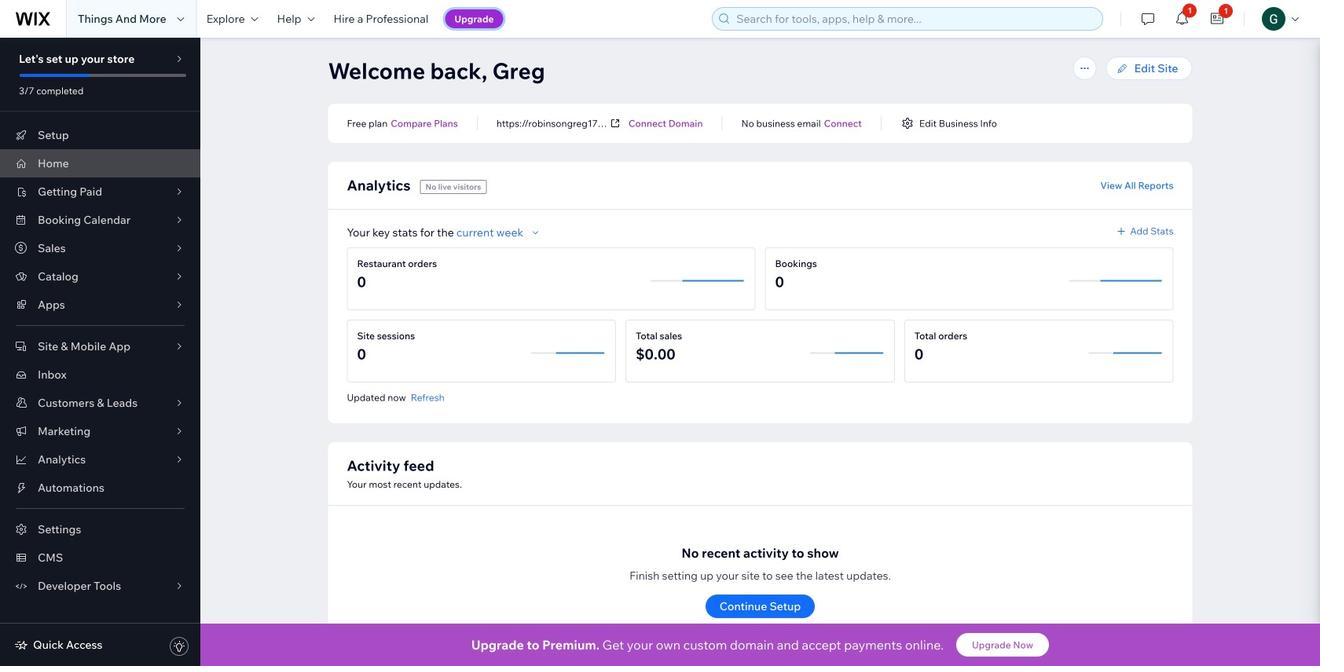 Task type: describe. For each thing, give the bounding box(es) containing it.
Search for tools, apps, help & more... field
[[732, 8, 1098, 30]]

sidebar element
[[0, 38, 200, 666]]



Task type: vqa. For each thing, say whether or not it's contained in the screenshot.
E.G., MYSTUNNINGWEBSITE.COM field
no



